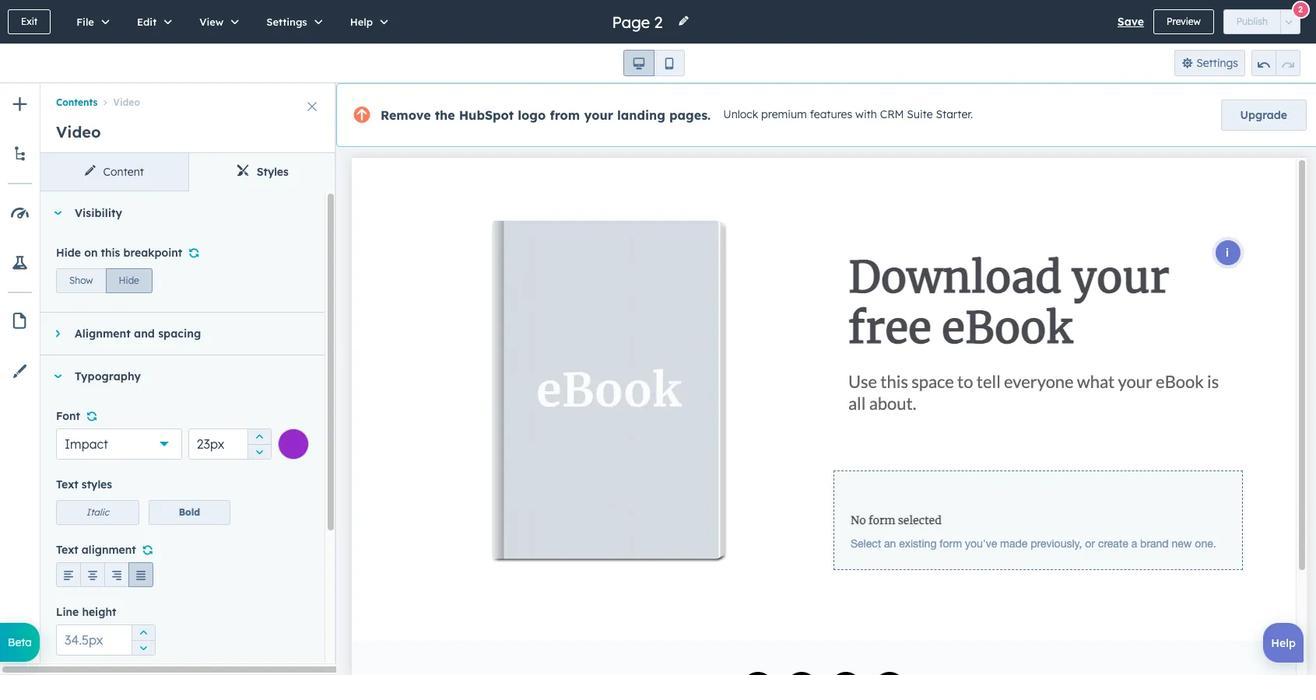 Task type: locate. For each thing, give the bounding box(es) containing it.
hide down hide on this breakpoint
[[119, 275, 139, 287]]

video inside navigation
[[113, 97, 140, 108]]

on
[[84, 246, 98, 260]]

font
[[56, 410, 80, 424]]

help
[[350, 16, 373, 28], [1272, 637, 1296, 651]]

0 vertical spatial video
[[113, 97, 140, 108]]

features
[[810, 108, 853, 122]]

0 vertical spatial text
[[56, 478, 78, 492]]

text left styles
[[56, 478, 78, 492]]

edit button
[[121, 0, 183, 44]]

help for help link
[[1272, 637, 1296, 651]]

italic button
[[56, 501, 139, 526]]

1 horizontal spatial settings
[[1197, 56, 1239, 70]]

caret image for typography
[[53, 375, 62, 379]]

tab list
[[40, 153, 336, 192]]

preview
[[1167, 16, 1201, 27]]

typography
[[75, 370, 141, 384]]

edit
[[137, 16, 157, 28]]

from
[[550, 107, 580, 123]]

logo
[[518, 107, 546, 123]]

hide
[[56, 246, 81, 260], [119, 275, 139, 287]]

video right "contents" button
[[113, 97, 140, 108]]

impact
[[65, 437, 108, 452]]

show
[[69, 275, 93, 287]]

bold
[[179, 507, 200, 519]]

unlock premium features with crm suite starter.
[[723, 108, 973, 122]]

hide for hide on this breakpoint
[[56, 246, 81, 260]]

caret image left alignment
[[56, 329, 60, 339]]

1 horizontal spatial video
[[113, 97, 140, 108]]

view button
[[183, 0, 250, 44]]

with
[[856, 108, 877, 122]]

caret image inside alignment and spacing dropdown button
[[56, 329, 60, 339]]

text left alignment
[[56, 543, 78, 557]]

file
[[76, 16, 94, 28]]

hide left on
[[56, 246, 81, 260]]

1 text from the top
[[56, 478, 78, 492]]

1 vertical spatial settings button
[[1175, 50, 1246, 76]]

text styles
[[56, 478, 112, 492]]

0 horizontal spatial settings
[[267, 16, 307, 28]]

hubspot
[[459, 107, 514, 123]]

publish
[[1237, 16, 1268, 27]]

upgrade
[[1241, 108, 1288, 122]]

help inside button
[[350, 16, 373, 28]]

settings
[[267, 16, 307, 28], [1197, 56, 1239, 70]]

premium
[[762, 108, 807, 122]]

None field
[[611, 11, 668, 32]]

1 horizontal spatial hide
[[119, 275, 139, 287]]

1 vertical spatial help
[[1272, 637, 1296, 651]]

caret image inside typography dropdown button
[[53, 375, 62, 379]]

video
[[113, 97, 140, 108], [56, 122, 101, 142]]

1 vertical spatial hide
[[119, 275, 139, 287]]

0 vertical spatial help
[[350, 16, 373, 28]]

1 vertical spatial caret image
[[53, 375, 62, 379]]

settings button
[[250, 0, 334, 44], [1175, 50, 1246, 76]]

caret image up font at the left bottom of page
[[53, 375, 62, 379]]

crm
[[880, 108, 904, 122]]

and
[[134, 327, 155, 341]]

breakpoint
[[123, 246, 182, 260]]

1 horizontal spatial help
[[1272, 637, 1296, 651]]

0 vertical spatial hide
[[56, 246, 81, 260]]

0 vertical spatial settings
[[267, 16, 307, 28]]

navigation
[[40, 83, 336, 111]]

exit link
[[8, 9, 51, 34]]

text
[[56, 478, 78, 492], [56, 543, 78, 557]]

text for text styles
[[56, 478, 78, 492]]

hide inside button
[[119, 275, 139, 287]]

close image
[[308, 102, 317, 111]]

file button
[[60, 0, 121, 44]]

suite
[[907, 108, 933, 122]]

caret image
[[56, 329, 60, 339], [53, 375, 62, 379]]

settings down preview button
[[1197, 56, 1239, 70]]

0 horizontal spatial help
[[350, 16, 373, 28]]

text styles element
[[56, 501, 230, 526]]

0 vertical spatial caret image
[[56, 329, 60, 339]]

hide for hide
[[119, 275, 139, 287]]

exit
[[21, 16, 38, 27]]

remove the hubspot logo from your landing pages.
[[381, 107, 711, 123]]

0 horizontal spatial hide
[[56, 246, 81, 260]]

2
[[1299, 4, 1303, 14]]

group
[[624, 50, 685, 76], [1252, 50, 1301, 76], [56, 266, 152, 294], [248, 429, 271, 460], [56, 563, 153, 588], [132, 625, 155, 656]]

2 text from the top
[[56, 543, 78, 557]]

navigation containing contents
[[40, 83, 336, 111]]

pages.
[[670, 107, 711, 123]]

styles
[[257, 165, 289, 179]]

settings right "view" button
[[267, 16, 307, 28]]

your
[[584, 107, 613, 123]]

beta
[[8, 636, 32, 650]]

video down contents
[[56, 122, 101, 142]]

0 horizontal spatial video
[[56, 122, 101, 142]]

0 vertical spatial settings button
[[250, 0, 334, 44]]

1 vertical spatial text
[[56, 543, 78, 557]]

styles link
[[188, 153, 336, 191]]

publish button
[[1224, 9, 1282, 34]]

1 horizontal spatial settings button
[[1175, 50, 1246, 76]]



Task type: vqa. For each thing, say whether or not it's contained in the screenshot.
the bottommost Video
yes



Task type: describe. For each thing, give the bounding box(es) containing it.
text for text alignment
[[56, 543, 78, 557]]

the
[[435, 107, 455, 123]]

italic
[[86, 507, 109, 519]]

impact button
[[56, 429, 182, 460]]

23px text field
[[188, 429, 272, 460]]

landing
[[617, 107, 666, 123]]

text alignment
[[56, 543, 136, 557]]

save button
[[1118, 12, 1145, 31]]

typography button
[[40, 356, 309, 398]]

preview button
[[1154, 9, 1214, 34]]

alignment and spacing
[[75, 327, 201, 341]]

styles
[[82, 478, 112, 492]]

contents
[[56, 97, 98, 108]]

group containing show
[[56, 266, 152, 294]]

show button
[[56, 269, 106, 294]]

caret image for alignment and spacing
[[56, 329, 60, 339]]

help for help button
[[350, 16, 373, 28]]

video button
[[98, 97, 140, 108]]

34.5px text field
[[56, 625, 156, 656]]

visibility button
[[40, 192, 309, 234]]

publish group
[[1224, 9, 1301, 34]]

content link
[[40, 153, 188, 191]]

alignment and spacing button
[[40, 313, 309, 355]]

tab list containing content
[[40, 153, 336, 192]]

contents button
[[56, 97, 98, 108]]

help button
[[334, 0, 400, 44]]

upgrade link
[[1221, 100, 1307, 131]]

height
[[82, 606, 116, 620]]

0 horizontal spatial settings button
[[250, 0, 334, 44]]

1 vertical spatial video
[[56, 122, 101, 142]]

view
[[199, 16, 224, 28]]

alignment
[[82, 543, 136, 557]]

hide on this breakpoint
[[56, 246, 182, 260]]

visibility
[[75, 206, 122, 220]]

hide button
[[106, 269, 152, 294]]

beta button
[[0, 624, 40, 663]]

line height
[[56, 606, 116, 620]]

1 vertical spatial settings
[[1197, 56, 1239, 70]]

content
[[103, 165, 144, 179]]

bold button
[[149, 501, 230, 526]]

unlock
[[723, 108, 758, 122]]

help link
[[1264, 624, 1304, 663]]

alignment
[[75, 327, 131, 341]]

impact tab panel
[[40, 192, 336, 675]]

spacing
[[158, 327, 201, 341]]

remove
[[381, 107, 431, 123]]

line
[[56, 606, 79, 620]]

this
[[101, 246, 120, 260]]

save
[[1118, 15, 1145, 29]]

caret image
[[53, 211, 62, 215]]

starter.
[[936, 108, 973, 122]]



